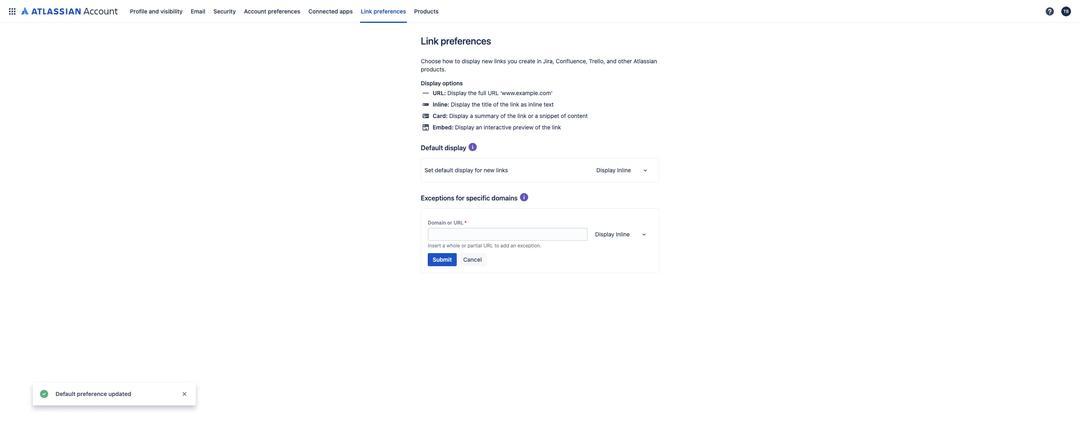 Task type: describe. For each thing, give the bounding box(es) containing it.
connected apps
[[309, 8, 353, 15]]

profile
[[130, 8, 147, 15]]

2 vertical spatial url
[[484, 243, 493, 249]]

links for display
[[495, 58, 506, 65]]

2 horizontal spatial a
[[535, 112, 538, 119]]

domains
[[492, 194, 518, 202]]

2 vertical spatial or
[[462, 243, 467, 249]]

display options
[[421, 80, 463, 87]]

2 vertical spatial link
[[552, 124, 562, 131]]

1 vertical spatial to
[[495, 243, 499, 249]]

account preferences link
[[242, 5, 303, 18]]

display left open image at the right top of page
[[597, 167, 616, 174]]

email link
[[188, 5, 208, 18]]

content
[[568, 112, 588, 119]]

new for display
[[482, 58, 493, 65]]

preferences for 'link preferences' link
[[374, 8, 406, 15]]

security link
[[211, 5, 238, 18]]

to inside choose how to display new links you create in jira, confluence, trello, and other atlassian products.
[[455, 58, 461, 65]]

of right preview
[[536, 124, 541, 131]]

options
[[443, 80, 463, 87]]

whole
[[447, 243, 460, 249]]

link preferences link
[[359, 5, 409, 18]]

full
[[479, 89, 487, 96]]

display up 'url:'
[[421, 80, 441, 87]]

embed: display an interactive preview of the link
[[433, 124, 562, 131]]

1 horizontal spatial link
[[421, 35, 439, 47]]

url:
[[433, 89, 446, 96]]

0 vertical spatial url
[[488, 89, 499, 96]]

inline for open icon at the bottom right of page
[[616, 231, 630, 238]]

dismiss image
[[181, 391, 188, 397]]

trello,
[[590, 58, 606, 65]]

and inside manage profile menu element
[[149, 8, 159, 15]]

in
[[537, 58, 542, 65]]

snippet
[[540, 112, 560, 119]]

card:
[[433, 112, 448, 119]]

specific
[[466, 194, 490, 202]]

connected apps link
[[306, 5, 355, 18]]

open image
[[641, 165, 651, 175]]

0 vertical spatial for
[[475, 167, 483, 174]]

connected
[[309, 8, 338, 15]]

new for for
[[484, 167, 495, 174]]

and inside choose how to display new links you create in jira, confluence, trello, and other atlassian products.
[[607, 58, 617, 65]]

default for default display
[[421, 144, 443, 151]]

account image
[[1062, 6, 1072, 16]]

preview
[[513, 124, 534, 131]]

0 horizontal spatial for
[[456, 194, 465, 202]]

submit button
[[428, 253, 457, 266]]

exceptions for specific domains
[[421, 194, 518, 202]]

apps
[[340, 8, 353, 15]]

1 horizontal spatial link preferences
[[421, 35, 492, 47]]

display down options
[[448, 89, 467, 96]]

display right embed:
[[455, 124, 475, 131]]

2 horizontal spatial or
[[528, 112, 534, 119]]

display inside choose how to display new links you create in jira, confluence, trello, and other atlassian products.
[[462, 58, 481, 65]]

partial
[[468, 243, 482, 249]]

account
[[244, 8, 267, 15]]

set
[[425, 167, 434, 174]]

the left title on the left
[[472, 101, 481, 108]]

*
[[465, 220, 467, 226]]

the down snippet
[[542, 124, 551, 131]]

preference
[[77, 391, 107, 397]]

cancel button
[[459, 253, 487, 266]]

account preferences
[[244, 8, 301, 15]]

set default display for new links
[[425, 167, 508, 174]]

exceptions
[[421, 194, 455, 202]]

updated
[[108, 391, 131, 397]]

manage profile menu element
[[5, 0, 1043, 23]]

exception.
[[518, 243, 542, 249]]

2 vertical spatial display
[[455, 167, 474, 174]]

1 horizontal spatial a
[[470, 112, 473, 119]]



Task type: locate. For each thing, give the bounding box(es) containing it.
0 horizontal spatial preferences
[[268, 8, 301, 15]]

an right the add
[[511, 243, 517, 249]]

0 horizontal spatial and
[[149, 8, 159, 15]]

0 horizontal spatial info inline message image
[[468, 142, 478, 152]]

0 vertical spatial to
[[455, 58, 461, 65]]

choose how to display new links you create in jira, confluence, trello, and other atlassian products.
[[421, 58, 658, 73]]

for
[[475, 167, 483, 174], [456, 194, 465, 202]]

0 vertical spatial link preferences
[[361, 8, 406, 15]]

or right whole
[[462, 243, 467, 249]]

url
[[488, 89, 499, 96], [454, 220, 464, 226], [484, 243, 493, 249]]

the
[[468, 89, 477, 96], [472, 101, 481, 108], [500, 101, 509, 108], [508, 112, 516, 119], [542, 124, 551, 131]]

1 vertical spatial link
[[518, 112, 527, 119]]

1 vertical spatial link
[[421, 35, 439, 47]]

a right insert
[[443, 243, 445, 249]]

0 horizontal spatial to
[[455, 58, 461, 65]]

1 horizontal spatial to
[[495, 243, 499, 249]]

inline: display the title of the link as inline text
[[433, 101, 554, 108]]

1 horizontal spatial info inline message image
[[520, 192, 529, 202]]

create
[[519, 58, 536, 65]]

for up specific on the top of page
[[475, 167, 483, 174]]

of right title on the left
[[494, 101, 499, 108]]

None field
[[429, 229, 587, 240]]

0 horizontal spatial or
[[448, 220, 453, 226]]

0 vertical spatial or
[[528, 112, 534, 119]]

or
[[528, 112, 534, 119], [448, 220, 453, 226], [462, 243, 467, 249]]

0 vertical spatial and
[[149, 8, 159, 15]]

link preferences right the apps
[[361, 8, 406, 15]]

inline left open icon at the bottom right of page
[[616, 231, 630, 238]]

submit
[[433, 256, 452, 263]]

1 vertical spatial link preferences
[[421, 35, 492, 47]]

switch to... image
[[7, 6, 17, 16]]

1 vertical spatial or
[[448, 220, 453, 226]]

1 vertical spatial for
[[456, 194, 465, 202]]

a down inline
[[535, 112, 538, 119]]

default
[[421, 144, 443, 151], [56, 391, 76, 397]]

title
[[482, 101, 492, 108]]

1 horizontal spatial or
[[462, 243, 467, 249]]

link up choose
[[421, 35, 439, 47]]

1 horizontal spatial and
[[607, 58, 617, 65]]

info inline message image up set default display for new links
[[468, 142, 478, 152]]

url right 'partial'
[[484, 243, 493, 249]]

jira,
[[543, 58, 555, 65]]

1 vertical spatial url
[[454, 220, 464, 226]]

display down embed:
[[445, 144, 467, 151]]

products
[[414, 8, 439, 15]]

choose
[[421, 58, 441, 65]]

of
[[494, 101, 499, 108], [501, 112, 506, 119], [561, 112, 567, 119], [536, 124, 541, 131]]

url: display the full url 'www.example.com'
[[433, 89, 553, 96]]

1 vertical spatial and
[[607, 58, 617, 65]]

0 horizontal spatial link preferences
[[361, 8, 406, 15]]

1 vertical spatial new
[[484, 167, 495, 174]]

to left the add
[[495, 243, 499, 249]]

1 vertical spatial links
[[496, 167, 508, 174]]

the left full
[[468, 89, 477, 96]]

link inside manage profile menu element
[[361, 8, 372, 15]]

link preferences inside manage profile menu element
[[361, 8, 406, 15]]

or right domain
[[448, 220, 453, 226]]

other
[[618, 58, 632, 65]]

1 vertical spatial an
[[511, 243, 517, 249]]

1 vertical spatial info inline message image
[[520, 192, 529, 202]]

profile and visibility
[[130, 8, 183, 15]]

insert a whole or partial url to add an exception.
[[428, 243, 542, 249]]

and right profile
[[149, 8, 159, 15]]

display right inline:
[[451, 101, 470, 108]]

links
[[495, 58, 506, 65], [496, 167, 508, 174]]

of right snippet
[[561, 112, 567, 119]]

1 horizontal spatial preferences
[[374, 8, 406, 15]]

link down snippet
[[552, 124, 562, 131]]

an down summary
[[476, 124, 483, 131]]

0 vertical spatial default
[[421, 144, 443, 151]]

display right how
[[462, 58, 481, 65]]

url right full
[[488, 89, 499, 96]]

display right default
[[455, 167, 474, 174]]

preferences right account
[[268, 8, 301, 15]]

new inside choose how to display new links you create in jira, confluence, trello, and other atlassian products.
[[482, 58, 493, 65]]

visibility
[[161, 8, 183, 15]]

cancel
[[464, 256, 482, 263]]

card: display a summary of the link or a snippet of content
[[433, 112, 588, 119]]

0 vertical spatial display
[[462, 58, 481, 65]]

new left you
[[482, 58, 493, 65]]

and left other
[[607, 58, 617, 65]]

1 vertical spatial display inline
[[596, 231, 630, 238]]

help image
[[1046, 6, 1056, 16]]

1 horizontal spatial an
[[511, 243, 517, 249]]

as
[[521, 101, 527, 108]]

2 horizontal spatial preferences
[[441, 35, 492, 47]]

banner containing profile and visibility
[[0, 0, 1081, 23]]

1 vertical spatial display
[[445, 144, 467, 151]]

confluence,
[[556, 58, 588, 65]]

how
[[443, 58, 454, 65]]

link right the apps
[[361, 8, 372, 15]]

products link
[[412, 5, 441, 18]]

add
[[501, 243, 510, 249]]

default preference updated
[[56, 391, 131, 397]]

to
[[455, 58, 461, 65], [495, 243, 499, 249]]

preferences
[[268, 8, 301, 15], [374, 8, 406, 15], [441, 35, 492, 47]]

or down inline
[[528, 112, 534, 119]]

display inline left open image at the right top of page
[[597, 167, 632, 174]]

0 horizontal spatial a
[[443, 243, 445, 249]]

domain
[[428, 220, 446, 226]]

display
[[421, 80, 441, 87], [448, 89, 467, 96], [451, 101, 470, 108], [450, 112, 469, 119], [455, 124, 475, 131], [597, 167, 616, 174], [596, 231, 615, 238]]

of up the interactive
[[501, 112, 506, 119]]

email
[[191, 8, 205, 15]]

profile and visibility link
[[128, 5, 185, 18]]

banner
[[0, 0, 1081, 23]]

links inside choose how to display new links you create in jira, confluence, trello, and other atlassian products.
[[495, 58, 506, 65]]

preferences up how
[[441, 35, 492, 47]]

summary
[[475, 112, 499, 119]]

embed:
[[433, 124, 454, 131]]

display inline for open image at the right top of page
[[597, 167, 632, 174]]

domain or url *
[[428, 220, 467, 226]]

inline
[[529, 101, 543, 108]]

0 vertical spatial info inline message image
[[468, 142, 478, 152]]

0 horizontal spatial default
[[56, 391, 76, 397]]

the up preview
[[508, 112, 516, 119]]

inline:
[[433, 101, 450, 108]]

you
[[508, 58, 518, 65]]

for left specific on the top of page
[[456, 194, 465, 202]]

to right how
[[455, 58, 461, 65]]

preferences left products on the left top of the page
[[374, 8, 406, 15]]

inline left open image at the right top of page
[[618, 167, 632, 174]]

link for or
[[518, 112, 527, 119]]

and
[[149, 8, 159, 15], [607, 58, 617, 65]]

0 vertical spatial inline
[[618, 167, 632, 174]]

products.
[[421, 66, 446, 73]]

an
[[476, 124, 483, 131], [511, 243, 517, 249]]

1 horizontal spatial for
[[475, 167, 483, 174]]

display inline left open icon at the bottom right of page
[[596, 231, 630, 238]]

0 horizontal spatial link
[[361, 8, 372, 15]]

default left 'preference'
[[56, 391, 76, 397]]

link left as
[[511, 101, 520, 108]]

preferences for account preferences link on the top left of page
[[268, 8, 301, 15]]

atlassian
[[634, 58, 658, 65]]

default display
[[421, 144, 467, 151]]

1 vertical spatial inline
[[616, 231, 630, 238]]

new
[[482, 58, 493, 65], [484, 167, 495, 174]]

the up the card: display a summary of the link or a snippet of content on the top
[[500, 101, 509, 108]]

security
[[214, 8, 236, 15]]

links left you
[[495, 58, 506, 65]]

text
[[544, 101, 554, 108]]

insert
[[428, 243, 441, 249]]

0 horizontal spatial an
[[476, 124, 483, 131]]

link preferences up how
[[421, 35, 492, 47]]

interactive
[[484, 124, 512, 131]]

'www.example.com'
[[501, 89, 553, 96]]

links for for
[[496, 167, 508, 174]]

a left summary
[[470, 112, 473, 119]]

0 vertical spatial an
[[476, 124, 483, 131]]

a
[[470, 112, 473, 119], [535, 112, 538, 119], [443, 243, 445, 249]]

display inline
[[597, 167, 632, 174], [596, 231, 630, 238]]

info inline message image for default display
[[468, 142, 478, 152]]

inline
[[618, 167, 632, 174], [616, 231, 630, 238]]

info inline message image
[[468, 142, 478, 152], [520, 192, 529, 202]]

links up domains at the top left of page
[[496, 167, 508, 174]]

link
[[361, 8, 372, 15], [421, 35, 439, 47]]

url left the *
[[454, 220, 464, 226]]

link for as
[[511, 101, 520, 108]]

open image
[[640, 230, 650, 239]]

default
[[435, 167, 454, 174]]

1 horizontal spatial default
[[421, 144, 443, 151]]

link preferences
[[361, 8, 406, 15], [421, 35, 492, 47]]

new up specific on the top of page
[[484, 167, 495, 174]]

link up preview
[[518, 112, 527, 119]]

0 vertical spatial link
[[361, 8, 372, 15]]

1 vertical spatial default
[[56, 391, 76, 397]]

info inline message image for exceptions for specific domains
[[520, 192, 529, 202]]

default up set at the top left of the page
[[421, 144, 443, 151]]

inline for open image at the right top of page
[[618, 167, 632, 174]]

display
[[462, 58, 481, 65], [445, 144, 467, 151], [455, 167, 474, 174]]

display inline for open icon at the bottom right of page
[[596, 231, 630, 238]]

None text field
[[596, 230, 597, 239]]

0 vertical spatial new
[[482, 58, 493, 65]]

0 vertical spatial display inline
[[597, 167, 632, 174]]

display right card:
[[450, 112, 469, 119]]

0 vertical spatial link
[[511, 101, 520, 108]]

link
[[511, 101, 520, 108], [518, 112, 527, 119], [552, 124, 562, 131]]

display left open icon at the bottom right of page
[[596, 231, 615, 238]]

0 vertical spatial links
[[495, 58, 506, 65]]

info inline message image right domains at the top left of page
[[520, 192, 529, 202]]

default for default preference updated
[[56, 391, 76, 397]]



Task type: vqa. For each thing, say whether or not it's contained in the screenshot.
the right 'Account preferences'
no



